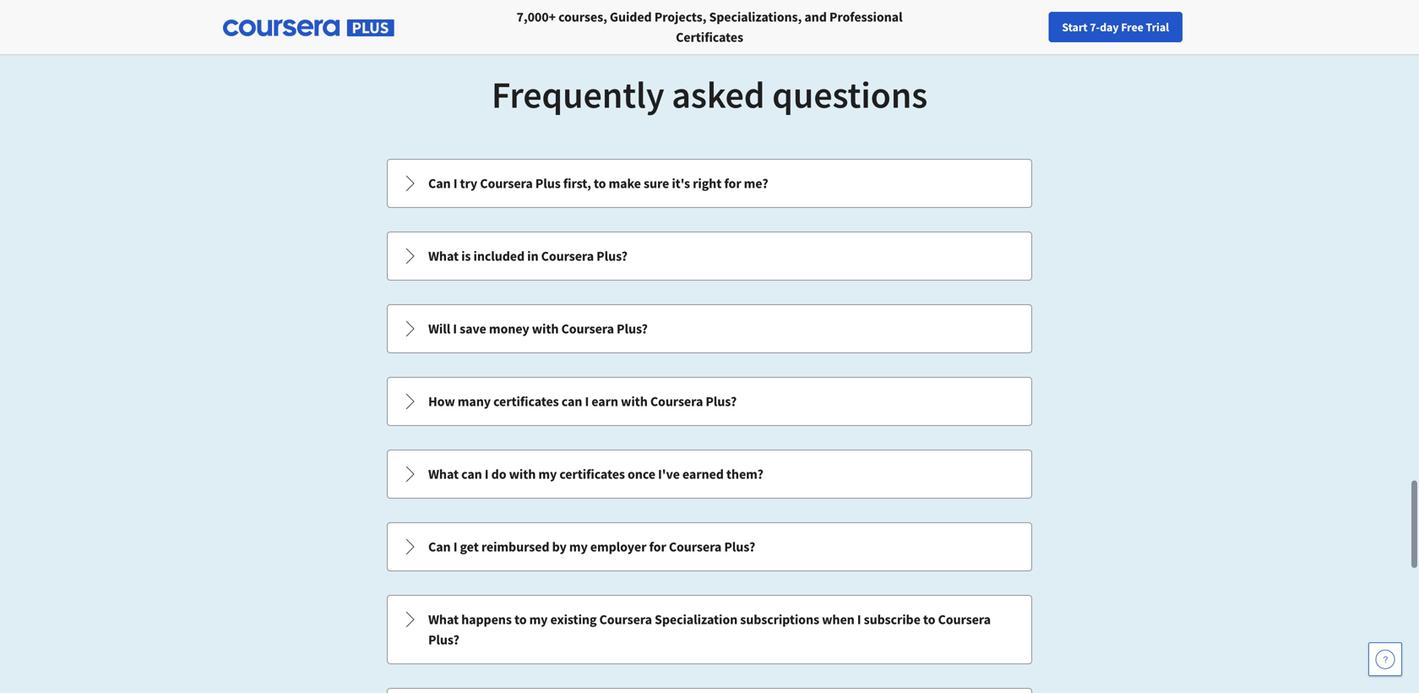 Task type: vqa. For each thing, say whether or not it's contained in the screenshot.
7,000+ COURSES, GUIDED PROJECTS, SPECIALIZATIONS, AND PROFESSIONAL CERTIFICATES
yes



Task type: locate. For each thing, give the bounding box(es) containing it.
my inside what happens to my existing coursera specialization subscriptions when i subscribe to coursera plus?
[[530, 611, 548, 628]]

can
[[562, 393, 583, 410], [462, 466, 482, 483]]

i
[[454, 175, 458, 192], [453, 320, 457, 337], [585, 393, 589, 410], [485, 466, 489, 483], [454, 538, 458, 555], [858, 611, 862, 628]]

certificates
[[676, 29, 744, 46]]

start 7-day free trial
[[1063, 19, 1170, 35]]

guided
[[610, 8, 652, 25]]

with right earn
[[621, 393, 648, 410]]

0 vertical spatial what
[[429, 248, 459, 265]]

to
[[594, 175, 606, 192], [515, 611, 527, 628], [924, 611, 936, 628]]

with right money
[[532, 320, 559, 337]]

free
[[1122, 19, 1144, 35]]

what
[[429, 248, 459, 265], [429, 466, 459, 483], [429, 611, 459, 628]]

how many certificates can i earn with coursera plus?
[[429, 393, 737, 410]]

will i save money with coursera plus?
[[429, 320, 648, 337]]

once
[[628, 466, 656, 483]]

with for certificates
[[509, 466, 536, 483]]

to right happens
[[515, 611, 527, 628]]

2 can from the top
[[429, 538, 451, 555]]

my left existing at the bottom left of the page
[[530, 611, 548, 628]]

2 vertical spatial with
[[509, 466, 536, 483]]

1 horizontal spatial can
[[562, 393, 583, 410]]

what inside what happens to my existing coursera specialization subscriptions when i subscribe to coursera plus?
[[429, 611, 459, 628]]

what is included in coursera plus? button
[[388, 232, 1032, 280]]

2 horizontal spatial to
[[924, 611, 936, 628]]

coursera up the how many certificates can i earn with coursera plus?
[[562, 320, 614, 337]]

1 horizontal spatial to
[[594, 175, 606, 192]]

certificates
[[494, 393, 559, 410], [560, 466, 625, 483]]

can left do
[[462, 466, 482, 483]]

to right first,
[[594, 175, 606, 192]]

make
[[609, 175, 641, 192]]

can left try
[[429, 175, 451, 192]]

3 what from the top
[[429, 611, 459, 628]]

can
[[429, 175, 451, 192], [429, 538, 451, 555]]

specialization
[[655, 611, 738, 628]]

with right do
[[509, 466, 536, 483]]

specializations,
[[709, 8, 802, 25]]

None search field
[[232, 11, 638, 44]]

certificates right 'many'
[[494, 393, 559, 410]]

how
[[429, 393, 455, 410]]

0 vertical spatial certificates
[[494, 393, 559, 410]]

to right subscribe
[[924, 611, 936, 628]]

1 vertical spatial my
[[570, 538, 588, 555]]

what happens to my existing coursera specialization subscriptions when i subscribe to coursera plus?
[[429, 611, 991, 648]]

2 vertical spatial what
[[429, 611, 459, 628]]

me?
[[744, 175, 769, 192]]

sure
[[644, 175, 670, 192]]

day
[[1101, 19, 1119, 35]]

for
[[725, 175, 742, 192], [649, 538, 667, 555]]

1 vertical spatial certificates
[[560, 466, 625, 483]]

i inside what happens to my existing coursera specialization subscriptions when i subscribe to coursera plus?
[[858, 611, 862, 628]]

with
[[532, 320, 559, 337], [621, 393, 648, 410], [509, 466, 536, 483]]

coursera right existing at the bottom left of the page
[[600, 611, 652, 628]]

2 vertical spatial my
[[530, 611, 548, 628]]

i right will
[[453, 320, 457, 337]]

can left get
[[429, 538, 451, 555]]

2 what from the top
[[429, 466, 459, 483]]

it's
[[672, 175, 691, 192]]

trial
[[1146, 19, 1170, 35]]

what left is
[[429, 248, 459, 265]]

my right by
[[570, 538, 588, 555]]

can left earn
[[562, 393, 583, 410]]

0 vertical spatial my
[[539, 466, 557, 483]]

when
[[822, 611, 855, 628]]

plus?
[[597, 248, 628, 265], [617, 320, 648, 337], [706, 393, 737, 410], [725, 538, 756, 555], [429, 631, 460, 648]]

1 vertical spatial for
[[649, 538, 667, 555]]

get
[[460, 538, 479, 555]]

1 what from the top
[[429, 248, 459, 265]]

0 horizontal spatial certificates
[[494, 393, 559, 410]]

reimbursed
[[482, 538, 550, 555]]

do
[[492, 466, 507, 483]]

find your new career
[[1060, 19, 1166, 35]]

list containing can i try coursera plus first, to make sure it's right for me?
[[385, 157, 1035, 693]]

my
[[539, 466, 557, 483], [570, 538, 588, 555], [530, 611, 548, 628]]

1 horizontal spatial for
[[725, 175, 742, 192]]

what left do
[[429, 466, 459, 483]]

your
[[1084, 19, 1106, 35]]

7,000+
[[517, 8, 556, 25]]

i've
[[658, 466, 680, 483]]

frequently asked questions
[[492, 71, 928, 118]]

1 vertical spatial can
[[462, 466, 482, 483]]

what for what happens to my existing coursera specialization subscriptions when i subscribe to coursera plus?
[[429, 611, 459, 628]]

0 vertical spatial can
[[429, 175, 451, 192]]

my right do
[[539, 466, 557, 483]]

1 vertical spatial what
[[429, 466, 459, 483]]

0 vertical spatial with
[[532, 320, 559, 337]]

certificates left once at the left bottom of the page
[[560, 466, 625, 483]]

first,
[[564, 175, 591, 192]]

existing
[[551, 611, 597, 628]]

projects,
[[655, 8, 707, 25]]

find your new career link
[[1051, 17, 1174, 38]]

what left happens
[[429, 611, 459, 628]]

will
[[429, 320, 451, 337]]

i left earn
[[585, 393, 589, 410]]

coursera right subscribe
[[939, 611, 991, 628]]

list
[[385, 157, 1035, 693]]

1 vertical spatial can
[[429, 538, 451, 555]]

1 can from the top
[[429, 175, 451, 192]]

start 7-day free trial button
[[1049, 12, 1183, 42]]

0 horizontal spatial for
[[649, 538, 667, 555]]

for left me? at the right top of page
[[725, 175, 742, 192]]

can inside the 'can i get reimbursed by my employer for coursera plus?' dropdown button
[[429, 538, 451, 555]]

my for employer
[[570, 538, 588, 555]]

for right employer
[[649, 538, 667, 555]]

find
[[1060, 19, 1081, 35]]

0 horizontal spatial to
[[515, 611, 527, 628]]

0 horizontal spatial can
[[462, 466, 482, 483]]

can inside the can i try coursera plus first, to make sure it's right for me? dropdown button
[[429, 175, 451, 192]]

i right when in the bottom of the page
[[858, 611, 862, 628]]

coursera
[[480, 175, 533, 192], [541, 248, 594, 265], [562, 320, 614, 337], [651, 393, 703, 410], [669, 538, 722, 555], [600, 611, 652, 628], [939, 611, 991, 628]]



Task type: describe. For each thing, give the bounding box(es) containing it.
frequently
[[492, 71, 665, 118]]

1 horizontal spatial certificates
[[560, 466, 625, 483]]

earned
[[683, 466, 724, 483]]

can i get reimbursed by my employer for coursera plus?
[[429, 538, 756, 555]]

what can i do with my certificates once i've earned them?
[[429, 466, 764, 483]]

can for can i get reimbursed by my employer for coursera plus?
[[429, 538, 451, 555]]

try
[[460, 175, 478, 192]]

right
[[693, 175, 722, 192]]

how many certificates can i earn with coursera plus? button
[[388, 378, 1032, 425]]

earn
[[592, 393, 619, 410]]

in
[[528, 248, 539, 265]]

coursera right try
[[480, 175, 533, 192]]

courses,
[[559, 8, 608, 25]]

questions
[[773, 71, 928, 118]]

money
[[489, 320, 530, 337]]

subscriptions
[[741, 611, 820, 628]]

by
[[552, 538, 567, 555]]

i left try
[[454, 175, 458, 192]]

what for what can i do with my certificates once i've earned them?
[[429, 466, 459, 483]]

i left get
[[454, 538, 458, 555]]

coursera right earn
[[651, 393, 703, 410]]

them?
[[727, 466, 764, 483]]

save
[[460, 320, 487, 337]]

0 vertical spatial can
[[562, 393, 583, 410]]

what is included in coursera plus?
[[429, 248, 628, 265]]

many
[[458, 393, 491, 410]]

7-
[[1091, 19, 1101, 35]]

subscribe
[[864, 611, 921, 628]]

my for certificates
[[539, 466, 557, 483]]

employer
[[591, 538, 647, 555]]

asked
[[672, 71, 765, 118]]

can i try coursera plus first, to make sure it's right for me? button
[[388, 160, 1032, 207]]

0 vertical spatial for
[[725, 175, 742, 192]]

coursera right in on the top of page
[[541, 248, 594, 265]]

and
[[805, 8, 827, 25]]

will i save money with coursera plus? button
[[388, 305, 1032, 352]]

help center image
[[1376, 649, 1396, 669]]

professional
[[830, 8, 903, 25]]

coursera plus image
[[223, 20, 395, 36]]

career
[[1133, 19, 1166, 35]]

with for plus?
[[532, 320, 559, 337]]

what can i do with my certificates once i've earned them? button
[[388, 450, 1032, 498]]

i left do
[[485, 466, 489, 483]]

1 vertical spatial with
[[621, 393, 648, 410]]

can i get reimbursed by my employer for coursera plus? button
[[388, 523, 1032, 571]]

plus
[[536, 175, 561, 192]]

can i try coursera plus first, to make sure it's right for me?
[[429, 175, 769, 192]]

happens
[[462, 611, 512, 628]]

start
[[1063, 19, 1088, 35]]

what happens to my existing coursera specialization subscriptions when i subscribe to coursera plus? button
[[388, 596, 1032, 663]]

included
[[474, 248, 525, 265]]

7,000+ courses, guided projects, specializations, and professional certificates
[[517, 8, 903, 46]]

plus? inside what happens to my existing coursera specialization subscriptions when i subscribe to coursera plus?
[[429, 631, 460, 648]]

new
[[1109, 19, 1131, 35]]

is
[[462, 248, 471, 265]]

can for can i try coursera plus first, to make sure it's right for me?
[[429, 175, 451, 192]]

what for what is included in coursera plus?
[[429, 248, 459, 265]]

coursera up specialization
[[669, 538, 722, 555]]



